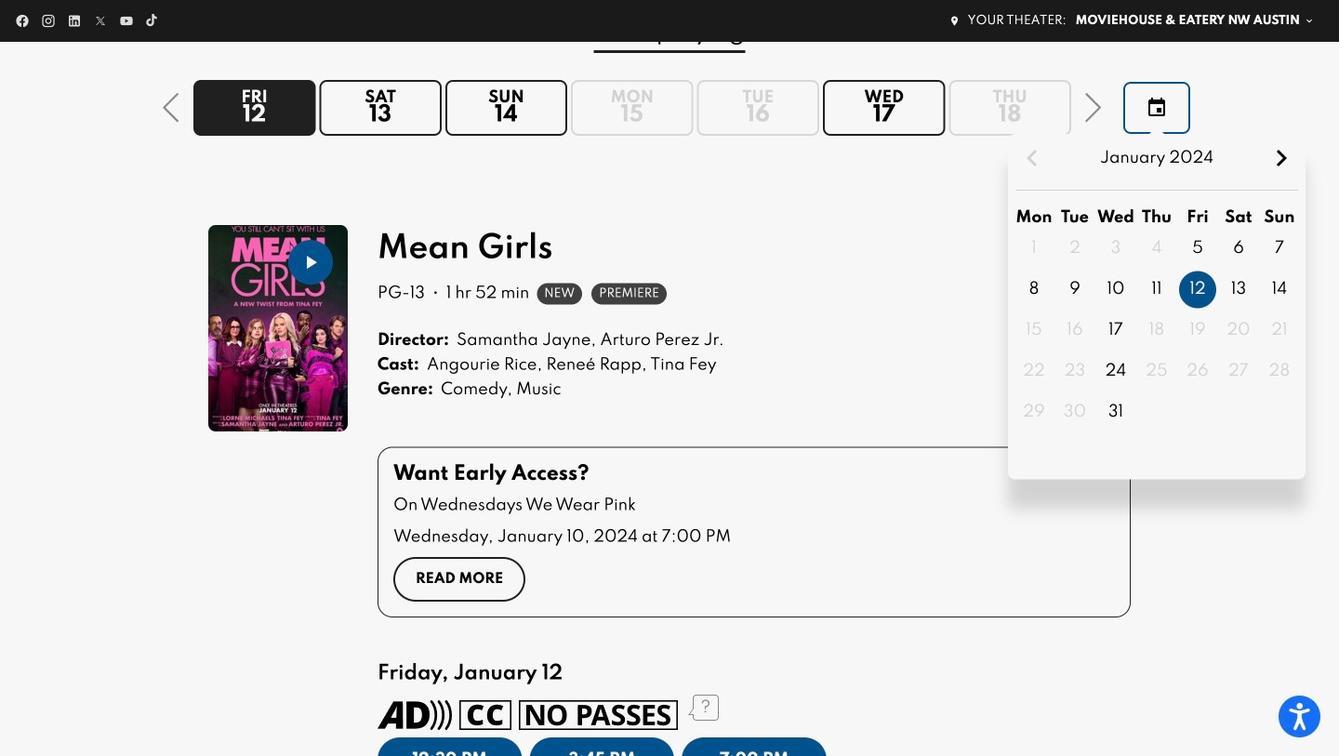 Task type: describe. For each thing, give the bounding box(es) containing it.
linkedin image
[[67, 13, 82, 28]]

instagram image
[[41, 13, 56, 28]]



Task type: vqa. For each thing, say whether or not it's contained in the screenshot.
Night Swim IMAGE
no



Task type: locate. For each thing, give the bounding box(es) containing it.
facebook image
[[15, 13, 30, 28]]

mean girls image
[[208, 225, 348, 432]]

youtube image
[[119, 13, 134, 28]]

twitter image
[[93, 13, 108, 28]]

open accessibe: accessibility options, statement and help image
[[1290, 703, 1311, 730]]

tiktok image
[[145, 13, 160, 28]]



